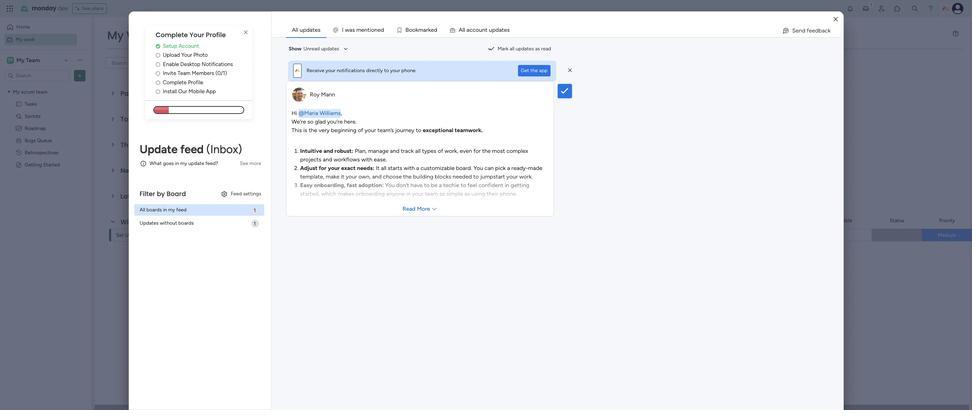 Task type: vqa. For each thing, say whether or not it's contained in the screenshot.


Task type: locate. For each thing, give the bounding box(es) containing it.
s right p
[[507, 26, 510, 33]]

intuitive
[[300, 148, 322, 154]]

t right the 'w' in the left top of the page
[[368, 26, 370, 33]]

2 horizontal spatial as
[[535, 46, 540, 52]]

get
[[521, 67, 529, 74]]

your down the ready-
[[507, 173, 518, 180]]

complete profile link
[[156, 79, 252, 87]]

1 vertical spatial all
[[415, 148, 421, 154]]

team right scrum
[[36, 89, 47, 95]]

1 d from the left
[[381, 26, 384, 33]]

for right even
[[474, 148, 481, 154]]

1 s from the left
[[352, 26, 355, 33]]

your for profile
[[190, 30, 204, 39]]

1 horizontal spatial with
[[404, 165, 415, 172]]

in up phone.
[[505, 182, 510, 189]]

1 horizontal spatial boards
[[178, 220, 194, 227]]

0 inside later / 0 items
[[143, 194, 146, 200]]

Search in workspace field
[[15, 72, 60, 80]]

update
[[188, 161, 204, 167]]

1 t from the left
[[368, 26, 370, 33]]

option
[[0, 85, 91, 87]]

home
[[16, 24, 30, 30]]

e right r
[[431, 26, 434, 33]]

my up without
[[168, 207, 175, 213]]

1 vertical spatial team
[[178, 70, 191, 77]]

1 horizontal spatial d
[[434, 26, 438, 33]]

with down plan, manage and track all types of work, even for the most complex projects and workflows with ease.
[[404, 165, 415, 172]]

the left the "most"
[[482, 148, 491, 154]]

building
[[413, 173, 434, 180]]

1 horizontal spatial my
[[180, 161, 187, 167]]

a
[[459, 26, 463, 33]]

u
[[479, 26, 482, 33], [489, 26, 492, 33]]

mann
[[321, 91, 335, 98]]

0 horizontal spatial all
[[381, 165, 387, 172]]

3 o from the left
[[413, 26, 416, 33]]

2 t from the left
[[486, 26, 488, 33]]

items up this week / 0 items
[[152, 117, 164, 123]]

2 horizontal spatial n
[[482, 26, 486, 33]]

all right track
[[415, 148, 421, 154]]

circle o image left search image
[[156, 62, 160, 67]]

status
[[890, 218, 905, 224]]

1 horizontal spatial m
[[419, 26, 423, 33]]

e right p
[[504, 26, 507, 33]]

items inside later / 0 items
[[148, 194, 160, 200]]

updates for show
[[321, 46, 339, 52]]

in
[[175, 161, 179, 167], [505, 182, 510, 189], [406, 190, 411, 197], [163, 207, 167, 213]]

1 horizontal spatial updates
[[321, 46, 339, 52]]

of inside plan, manage and track all types of work, even for the most complex projects and workflows with ease.
[[438, 148, 443, 154]]

1 horizontal spatial team
[[425, 190, 438, 197]]

in up date
[[163, 207, 167, 213]]

0 horizontal spatial updates
[[300, 26, 321, 33]]

1 horizontal spatial this
[[292, 127, 302, 134]]

2 horizontal spatial team
[[178, 70, 191, 77]]

0 horizontal spatial d
[[381, 26, 384, 33]]

the right is
[[309, 127, 317, 134]]

1 horizontal spatial profile
[[206, 30, 226, 39]]

2 c from the left
[[473, 26, 476, 33]]

updates up unread
[[300, 26, 321, 33]]

my inside "workspace selection" element
[[16, 57, 25, 63]]

all for all updates
[[292, 26, 298, 33]]

a right the b
[[423, 26, 426, 33]]

this inside hi @maria williams , we're so glad you're here. this is the very beginning of your team's journey to exceptional teamwork.
[[292, 127, 302, 134]]

public board image left getting
[[15, 162, 22, 168]]

4 circle o image from the top
[[156, 89, 160, 95]]

hi @maria williams , we're so glad you're here. this is the very beginning of your team's journey to exceptional teamwork.
[[292, 110, 483, 134]]

o right the b
[[413, 26, 416, 33]]

week up what
[[135, 141, 152, 150]]

1 public board image from the top
[[15, 101, 22, 107]]

have
[[411, 182, 423, 189]]

of left work,
[[438, 148, 443, 154]]

send feedback
[[793, 27, 831, 34]]

ready-
[[512, 165, 528, 172]]

0 vertical spatial for
[[474, 148, 481, 154]]

using
[[472, 190, 485, 197]]

a left date
[[148, 218, 152, 227]]

glad
[[315, 118, 326, 125]]

2 horizontal spatial updates
[[516, 46, 534, 52]]

0 horizontal spatial n
[[365, 26, 368, 33]]

0 vertical spatial public board image
[[15, 101, 22, 107]]

1 vertical spatial my
[[168, 207, 175, 213]]

with up needs:
[[361, 156, 373, 163]]

to right journey
[[416, 127, 422, 134]]

n right the i on the left top of the page
[[375, 26, 378, 33]]

1 vertical spatial profile
[[188, 79, 203, 86]]

0 vertical spatial team
[[36, 89, 47, 95]]

0 vertical spatial see
[[82, 5, 91, 11]]

0 horizontal spatial you
[[385, 182, 395, 189]]

2 e from the left
[[378, 26, 381, 33]]

get the app
[[521, 67, 548, 74]]

upload
[[163, 52, 180, 58]]

week right next
[[136, 166, 153, 175]]

0 horizontal spatial as
[[440, 190, 445, 197]]

e right the i on the left top of the page
[[378, 26, 381, 33]]

0 horizontal spatial all
[[140, 207, 145, 213]]

circle o image for install
[[156, 89, 160, 95]]

1 horizontal spatial as
[[465, 190, 470, 197]]

read
[[403, 206, 416, 212]]

as inside button
[[535, 46, 540, 52]]

work,
[[445, 148, 459, 154]]

1 vertical spatial your
[[181, 52, 192, 58]]

2 public board image from the top
[[15, 162, 22, 168]]

circle o image up circle o icon
[[156, 71, 160, 76]]

starts
[[388, 165, 402, 172]]

your for photo
[[181, 52, 192, 58]]

d up mark
[[496, 26, 499, 33]]

filter by board
[[140, 190, 186, 198]]

your left team's
[[365, 127, 376, 134]]

circle o image down circle o icon
[[156, 89, 160, 95]]

all for updates
[[510, 46, 515, 52]]

l
[[463, 26, 464, 33], [464, 26, 465, 33]]

1 vertical spatial see
[[240, 161, 248, 167]]

bugs queue
[[25, 138, 52, 144]]

started
[[43, 162, 60, 168]]

profile down invite team members (0/1)
[[188, 79, 203, 86]]

for up make
[[319, 165, 327, 172]]

as down feel
[[465, 190, 470, 197]]

0 vertical spatial all
[[510, 46, 515, 52]]

b o o k m a r k e d
[[406, 26, 438, 33]]

3 circle o image from the top
[[156, 71, 160, 76]]

1 horizontal spatial you
[[474, 165, 483, 172]]

select product image
[[6, 5, 14, 12]]

1 vertical spatial you
[[385, 182, 395, 189]]

list box
[[0, 84, 91, 268]]

/ left "goes"
[[155, 166, 158, 175]]

tab list
[[286, 23, 841, 37]]

all right mark
[[510, 46, 515, 52]]

dates
[[136, 89, 155, 98]]

needed
[[453, 173, 472, 180]]

my team
[[16, 57, 40, 63]]

0 horizontal spatial see
[[82, 5, 91, 11]]

queue
[[37, 138, 52, 144]]

0 horizontal spatial this
[[121, 141, 134, 150]]

t right p
[[502, 26, 504, 33]]

see for see plans
[[82, 5, 91, 11]]

my inside button
[[16, 36, 23, 42]]

circle o image inside install our mobile app link
[[156, 89, 160, 95]]

team inside "workspace selection" element
[[26, 57, 40, 63]]

circle o image inside the upload your photo link
[[156, 53, 160, 58]]

3 d from the left
[[496, 26, 499, 33]]

items up "goes"
[[163, 143, 175, 149]]

workflows
[[334, 156, 360, 163]]

you inside it all starts with a customizable board. you can pick a ready-made template, make it your own, and choose the building blocks needed to jumpstart your work.
[[474, 165, 483, 172]]

1 horizontal spatial k
[[428, 26, 431, 33]]

d right the i on the left top of the page
[[381, 26, 384, 33]]

o left r
[[409, 26, 413, 33]]

all up the show
[[292, 26, 298, 33]]

for inside plan, manage and track all types of work, even for the most complex projects and workflows with ease.
[[474, 148, 481, 154]]

which
[[321, 190, 337, 197]]

your up make
[[328, 165, 340, 172]]

1 vertical spatial week
[[136, 166, 153, 175]]

0 vertical spatial with
[[361, 156, 373, 163]]

0 vertical spatial week
[[135, 141, 152, 150]]

team up complete profile
[[178, 70, 191, 77]]

2 horizontal spatial d
[[496, 26, 499, 33]]

your down 'have'
[[412, 190, 424, 197]]

install
[[163, 88, 177, 95]]

work
[[127, 27, 155, 43]]

circle o image for upload
[[156, 53, 160, 58]]

2 horizontal spatial all
[[510, 46, 515, 52]]

1 vertical spatial this
[[121, 141, 134, 150]]

be
[[431, 182, 438, 189]]

1 vertical spatial of
[[438, 148, 443, 154]]

all inside plan, manage and track all types of work, even for the most complex projects and workflows with ease.
[[415, 148, 421, 154]]

0 horizontal spatial s
[[352, 26, 355, 33]]

read more button
[[286, 202, 554, 216]]

d right r
[[434, 26, 438, 33]]

install our mobile app link
[[156, 88, 252, 96]]

s right the 'w' in the left top of the page
[[352, 26, 355, 33]]

t
[[368, 26, 370, 33], [486, 26, 488, 33], [502, 26, 504, 33]]

1 vertical spatial public board image
[[15, 162, 22, 168]]

desktop
[[180, 61, 200, 68]]

2 u from the left
[[489, 26, 492, 33]]

photo
[[194, 52, 208, 58]]

we're
[[292, 118, 306, 125]]

0 inside this week / 0 items
[[159, 143, 162, 149]]

1 horizontal spatial u
[[489, 26, 492, 33]]

0 inside today / 0 items
[[147, 117, 151, 123]]

updates for mark
[[516, 46, 534, 52]]

feed
[[180, 143, 204, 156], [176, 207, 187, 213]]

your left phone
[[390, 68, 400, 74]]

3 n from the left
[[482, 26, 486, 33]]

0 horizontal spatial u
[[479, 26, 482, 33]]

most
[[492, 148, 505, 154]]

complete your profile
[[156, 30, 226, 39]]

a right be
[[439, 182, 442, 189]]

phone.
[[500, 190, 517, 197]]

as left read
[[535, 46, 540, 52]]

0 horizontal spatial team
[[36, 89, 47, 95]]

my for update
[[180, 161, 187, 167]]

you left can
[[474, 165, 483, 172]]

monday
[[32, 4, 56, 13]]

1 circle o image from the top
[[156, 53, 160, 58]]

in down don't
[[406, 190, 411, 197]]

search image
[[164, 60, 170, 66]]

medium
[[938, 233, 956, 239]]

your inside the upload your photo link
[[181, 52, 192, 58]]

all inside it all starts with a customizable board. you can pick a ready-made template, make it your own, and choose the building blocks needed to jumpstart your work.
[[381, 165, 387, 172]]

1 horizontal spatial n
[[375, 26, 378, 33]]

0 vertical spatial complete
[[156, 30, 188, 39]]

d for a l l a c c o u n t u p d a t e s
[[496, 26, 499, 33]]

m left the i on the left top of the page
[[357, 26, 361, 33]]

2 m from the left
[[419, 26, 423, 33]]

feed up the update
[[180, 143, 204, 156]]

feed up item
[[176, 207, 187, 213]]

1 c from the left
[[470, 26, 473, 33]]

very
[[319, 127, 330, 134]]

1 horizontal spatial team
[[133, 233, 145, 239]]

public board image left tasks
[[15, 101, 22, 107]]

the inside button
[[531, 67, 538, 74]]

0 horizontal spatial of
[[358, 127, 363, 134]]

None search field
[[106, 57, 173, 69]]

1 vertical spatial team
[[425, 190, 438, 197]]

0 horizontal spatial with
[[361, 156, 373, 163]]

past dates / 0 items
[[121, 89, 178, 98]]

1 horizontal spatial all
[[415, 148, 421, 154]]

team for my
[[26, 57, 40, 63]]

1 horizontal spatial t
[[486, 26, 488, 33]]

o right the 'w' in the left top of the page
[[371, 26, 375, 33]]

0 vertical spatial boards
[[147, 207, 162, 213]]

1 horizontal spatial all
[[292, 26, 298, 33]]

this week / 0 items
[[121, 141, 175, 150]]

members
[[192, 70, 214, 77]]

team down be
[[425, 190, 438, 197]]

0 vertical spatial your
[[190, 30, 204, 39]]

0 vertical spatial team
[[26, 57, 40, 63]]

items left our at the left top of page
[[166, 91, 178, 97]]

your down account
[[181, 52, 192, 58]]

a inside you don't have to be a techie to feel confident in getting started, which makes onboarding anyone in your team as simple as using their phone.
[[439, 182, 442, 189]]

circle o image down 'check circle' icon
[[156, 53, 160, 58]]

close image
[[834, 17, 838, 22]]

types
[[422, 148, 437, 154]]

1 vertical spatial with
[[404, 165, 415, 172]]

2 vertical spatial team
[[133, 233, 145, 239]]

this left is
[[292, 127, 302, 134]]

send
[[793, 27, 806, 34]]

circle o image inside invite team members (0/1) link
[[156, 71, 160, 76]]

you
[[474, 165, 483, 172], [385, 182, 395, 189]]

0 horizontal spatial t
[[368, 26, 370, 33]]

circle o image for invite
[[156, 71, 160, 76]]

of right beginning
[[358, 127, 363, 134]]

2 k from the left
[[428, 26, 431, 33]]

Filter dashboard by text search field
[[106, 57, 173, 69]]

upload your photo link
[[156, 51, 252, 59]]

1 horizontal spatial see
[[240, 161, 248, 167]]

0 vertical spatial all
[[292, 26, 298, 33]]

0 horizontal spatial m
[[357, 26, 361, 33]]

updates left read
[[516, 46, 534, 52]]

public board image
[[15, 101, 22, 107], [15, 162, 22, 168]]

updates inside mark all updates as read button
[[516, 46, 534, 52]]

3 t from the left
[[502, 26, 504, 33]]

get the app button
[[518, 65, 551, 76]]

0 vertical spatial you
[[474, 165, 483, 172]]

updates right unread
[[321, 46, 339, 52]]

notifications
[[202, 61, 233, 68]]

my left the update
[[180, 161, 187, 167]]

send feedback button
[[780, 25, 834, 36]]

team
[[36, 89, 47, 95], [425, 190, 438, 197]]

this
[[292, 127, 302, 134], [121, 141, 134, 150]]

profile
[[206, 30, 226, 39], [188, 79, 203, 86]]

all for all boards in my feed
[[140, 207, 145, 213]]

1
[[254, 208, 256, 214], [175, 220, 177, 226], [254, 221, 256, 227]]

settings
[[243, 191, 261, 197]]

0 vertical spatial my
[[180, 161, 187, 167]]

items inside this week / 0 items
[[163, 143, 175, 149]]

all inside button
[[510, 46, 515, 52]]

customize
[[240, 60, 264, 66]]

enable desktop notifications link
[[156, 60, 252, 68]]

t left p
[[486, 26, 488, 33]]

0 up what
[[159, 143, 162, 149]]

1 vertical spatial complete
[[163, 79, 187, 86]]

your up setup account "link"
[[190, 30, 204, 39]]

a right the a
[[467, 26, 470, 33]]

the up don't
[[403, 173, 412, 180]]

1 vertical spatial all
[[140, 207, 145, 213]]

0 vertical spatial profile
[[206, 30, 226, 39]]

1 horizontal spatial s
[[507, 26, 510, 33]]

0 horizontal spatial team
[[26, 57, 40, 63]]

complete up the setup
[[156, 30, 188, 39]]

to up feel
[[474, 173, 479, 180]]

o left p
[[476, 26, 479, 33]]

0 horizontal spatial k
[[416, 26, 419, 33]]

0 right today at left
[[147, 117, 151, 123]]

you're
[[327, 118, 343, 125]]

circle o image
[[156, 53, 160, 58], [156, 62, 160, 67], [156, 71, 160, 76], [156, 89, 160, 95]]

list box containing my scrum team
[[0, 84, 91, 268]]

2 circle o image from the top
[[156, 62, 160, 67]]

1 horizontal spatial for
[[474, 148, 481, 154]]

to inside it all starts with a customizable board. you can pick a ready-made template, make it your own, and choose the building blocks needed to jumpstart your work.
[[474, 173, 479, 180]]

set up team meeting
[[116, 233, 165, 239]]

0 horizontal spatial my
[[168, 207, 175, 213]]

/ up what
[[154, 141, 157, 150]]

and inside it all starts with a customizable board. you can pick a ready-made template, make it your own, and choose the building blocks needed to jumpstart your work.
[[372, 173, 382, 180]]

see left more
[[240, 161, 248, 167]]

1 m from the left
[[357, 26, 361, 33]]

ease.
[[374, 156, 387, 163]]

0 horizontal spatial for
[[319, 165, 327, 172]]

2 vertical spatial all
[[381, 165, 387, 172]]

circle o image inside the enable desktop notifications link
[[156, 62, 160, 67]]

feed?
[[206, 161, 218, 167]]

1 horizontal spatial of
[[438, 148, 443, 154]]

the right 'get'
[[531, 67, 538, 74]]

phone
[[402, 68, 416, 74]]

directly
[[366, 68, 383, 74]]

team right up
[[133, 233, 145, 239]]

items up all boards in my feed
[[148, 194, 160, 200]]

all right it
[[381, 165, 387, 172]]

l right the a
[[464, 26, 465, 33]]

0 vertical spatial this
[[292, 127, 302, 134]]

track
[[401, 148, 414, 154]]

to inside hi @maria williams , we're so glad you're here. this is the very beginning of your team's journey to exceptional teamwork.
[[416, 127, 422, 134]]

e
[[361, 26, 365, 33], [378, 26, 381, 33], [431, 26, 434, 33], [504, 26, 507, 33]]

boards up without a date / 1 item
[[147, 207, 162, 213]]

of
[[358, 127, 363, 134], [438, 148, 443, 154]]

robust:
[[335, 148, 354, 154]]

1 vertical spatial for
[[319, 165, 327, 172]]

mark all updates as read button
[[485, 43, 554, 55]]

0 horizontal spatial profile
[[188, 79, 203, 86]]

see for see more
[[240, 161, 248, 167]]

0 vertical spatial of
[[358, 127, 363, 134]]

all down later / 0 items
[[140, 207, 145, 213]]

0 right 'dates'
[[161, 91, 165, 97]]

1 n from the left
[[365, 26, 368, 33]]

l left p
[[463, 26, 464, 33]]

boards right without
[[178, 220, 194, 227]]

profile up setup account "link"
[[206, 30, 226, 39]]

u right the a
[[489, 26, 492, 33]]

you down the choose
[[385, 182, 395, 189]]

m for a
[[419, 26, 423, 33]]

2 horizontal spatial t
[[502, 26, 504, 33]]

up
[[125, 233, 132, 239]]

check circle image
[[156, 44, 160, 49]]

updates without boards
[[140, 220, 194, 227]]



Task type: describe. For each thing, give the bounding box(es) containing it.
confident
[[479, 182, 504, 189]]

4 o from the left
[[476, 26, 479, 33]]

complete for complete your profile
[[156, 30, 188, 39]]

your right receive on the top left of page
[[326, 68, 336, 74]]

roy mann
[[310, 91, 335, 98]]

my work button
[[4, 34, 77, 45]]

home button
[[4, 21, 77, 33]]

exact
[[341, 165, 356, 172]]

and down intuitive and robust:
[[323, 156, 332, 163]]

your up fast
[[346, 173, 357, 180]]

my for feed
[[168, 207, 175, 213]]

1 k from the left
[[416, 26, 419, 33]]

with inside it all starts with a customizable board. you can pick a ready-made template, make it your own, and choose the building blocks needed to jumpstart your work.
[[404, 165, 415, 172]]

item
[[179, 220, 189, 226]]

m
[[8, 57, 12, 63]]

and left robust:
[[324, 148, 333, 154]]

tab list containing all updates
[[286, 23, 841, 37]]

help image
[[928, 5, 935, 12]]

my scrum team
[[13, 89, 47, 95]]

your inside you don't have to be a techie to feel confident in getting started, which makes onboarding anyone in your team as simple as using their phone.
[[412, 190, 424, 197]]

easy onboarding, fast adoption:
[[300, 182, 384, 189]]

more
[[417, 206, 430, 212]]

choose
[[383, 173, 402, 180]]

monday dev
[[32, 4, 68, 13]]

all updates
[[292, 26, 321, 33]]

i w a s m e n t i o n e d
[[342, 26, 384, 33]]

items inside past dates / 0 items
[[166, 91, 178, 97]]

projects
[[300, 156, 322, 163]]

4 e from the left
[[504, 26, 507, 33]]

2 n from the left
[[375, 26, 378, 33]]

it all starts with a customizable board. you can pick a ready-made template, make it your own, and choose the building blocks needed to jumpstart your work.
[[300, 165, 543, 180]]

3 e from the left
[[431, 26, 434, 33]]

setup
[[163, 43, 177, 49]]

plan, manage and track all types of work, even for the most complex projects and workflows with ease.
[[300, 148, 529, 163]]

1 o from the left
[[371, 26, 375, 33]]

/ right date
[[170, 218, 174, 227]]

a up building
[[416, 165, 419, 172]]

getting started
[[25, 162, 60, 168]]

setup account link
[[156, 42, 252, 50]]

week for this
[[135, 141, 152, 150]]

without a date / 1 item
[[121, 218, 189, 227]]

and left track
[[390, 148, 400, 154]]

2 l from the left
[[464, 26, 465, 33]]

the inside plan, manage and track all types of work, even for the most complex projects and workflows with ease.
[[482, 148, 491, 154]]

i
[[342, 26, 344, 33]]

1 image
[[868, 0, 875, 8]]

getting
[[511, 182, 530, 189]]

0 vertical spatial feed
[[180, 143, 204, 156]]

a right 'pick'
[[507, 165, 510, 172]]

to left be
[[424, 182, 430, 189]]

the inside it all starts with a customizable board. you can pick a ready-made template, make it your own, and choose the building blocks needed to jumpstart your work.
[[403, 173, 412, 180]]

simple
[[447, 190, 463, 197]]

1 for updates without boards
[[254, 221, 256, 227]]

williams
[[320, 110, 341, 116]]

don't
[[396, 182, 409, 189]]

techie
[[443, 182, 459, 189]]

set
[[116, 233, 124, 239]]

public board image for getting started
[[15, 162, 22, 168]]

2 o from the left
[[409, 26, 413, 33]]

workspace image
[[7, 56, 14, 64]]

inbox image
[[863, 5, 870, 12]]

adjust
[[300, 165, 318, 172]]

today / 0 items
[[121, 115, 164, 124]]

2 s from the left
[[507, 26, 510, 33]]

intuitive and robust:
[[300, 148, 354, 154]]

without
[[121, 218, 146, 227]]

see plans
[[82, 5, 104, 11]]

r
[[426, 26, 428, 33]]

mark all updates as read
[[498, 46, 551, 52]]

1 vertical spatial feed
[[176, 207, 187, 213]]

plans
[[92, 5, 104, 11]]

search everything image
[[912, 5, 919, 12]]

d for i w a s m e n t i o n e d
[[381, 26, 384, 33]]

upload your photo
[[163, 52, 208, 58]]

/ right 'later'
[[138, 192, 142, 201]]

1 for all boards in my feed
[[254, 208, 256, 214]]

your inside hi @maria williams , we're so glad you're here. this is the very beginning of your team's journey to exceptional teamwork.
[[365, 127, 376, 134]]

pick
[[495, 165, 506, 172]]

workspace selection element
[[7, 56, 41, 65]]

items up (0/1)
[[213, 60, 225, 66]]

my for my work
[[107, 27, 124, 43]]

jumpstart
[[480, 173, 505, 180]]

items inside today / 0 items
[[152, 117, 164, 123]]

my for my scrum team
[[13, 89, 20, 95]]

team inside list box
[[36, 89, 47, 95]]

manage
[[368, 148, 389, 154]]

team inside you don't have to be a techie to feel confident in getting started, which makes onboarding anyone in your team as simple as using their phone.
[[425, 190, 438, 197]]

retrospectives
[[25, 150, 58, 156]]

dapulse x slim image
[[568, 67, 572, 74]]

next week /
[[121, 166, 160, 175]]

w
[[345, 26, 350, 33]]

their
[[487, 190, 499, 197]]

updates inside all updates link
[[300, 26, 321, 33]]

/ down circle o icon
[[156, 89, 160, 98]]

hide
[[189, 60, 199, 66]]

invite members image
[[879, 5, 886, 12]]

it
[[376, 165, 380, 172]]

circle o image
[[156, 80, 160, 85]]

team for invite
[[178, 70, 191, 77]]

my for my work
[[16, 36, 23, 42]]

@maria
[[299, 110, 318, 116]]

1 vertical spatial boards
[[178, 220, 194, 227]]

easy
[[300, 182, 313, 189]]

1 e from the left
[[361, 26, 365, 33]]

scrum
[[21, 89, 35, 95]]

2 d from the left
[[434, 26, 438, 33]]

invite
[[163, 70, 176, 77]]

1 l from the left
[[463, 26, 464, 33]]

my for my team
[[16, 57, 25, 63]]

you inside you don't have to be a techie to feel confident in getting started, which makes onboarding anyone in your team as simple as using their phone.
[[385, 182, 395, 189]]

fast
[[347, 182, 357, 189]]

of inside hi @maria williams , we're so glad you're here. this is the very beginning of your team's journey to exceptional teamwork.
[[358, 127, 363, 134]]

circle o image for enable
[[156, 62, 160, 67]]

1 u from the left
[[479, 26, 482, 33]]

priority
[[940, 218, 956, 224]]

to right "directly"
[[384, 68, 389, 74]]

board
[[167, 190, 186, 198]]

hi
[[292, 110, 297, 116]]

all for starts
[[381, 165, 387, 172]]

later
[[121, 192, 137, 201]]

unread
[[304, 46, 320, 52]]

0 horizontal spatial boards
[[147, 207, 162, 213]]

can
[[485, 165, 494, 172]]

feed settings button
[[218, 188, 264, 200]]

complete for complete profile
[[163, 79, 187, 86]]

m for e
[[357, 26, 361, 33]]

mark
[[498, 46, 509, 52]]

profile inside complete profile link
[[188, 79, 203, 86]]

customizable
[[421, 165, 455, 172]]

so
[[308, 118, 314, 125]]

week for next
[[136, 166, 153, 175]]

teamwork.
[[455, 127, 483, 134]]

/ right today at left
[[142, 115, 146, 124]]

hide done items
[[189, 60, 225, 66]]

the inside hi @maria williams , we're so glad you're here. this is the very beginning of your team's journey to exceptional teamwork.
[[309, 127, 317, 134]]

a right i
[[350, 26, 352, 33]]

a right p
[[499, 26, 502, 33]]

with inside plan, manage and track all types of work, even for the most complex projects and workflows with ease.
[[361, 156, 373, 163]]

read more
[[403, 206, 430, 212]]

a l l a c c o u n t u p d a t e s
[[459, 26, 510, 33]]

make
[[326, 173, 340, 180]]

0 inside past dates / 0 items
[[161, 91, 165, 97]]

to down needed
[[461, 182, 466, 189]]

apps image
[[894, 5, 901, 12]]

public board image for tasks
[[15, 101, 22, 107]]

install our mobile app
[[163, 88, 216, 95]]

(inbox)
[[206, 143, 242, 156]]

maria williams image
[[953, 3, 964, 14]]

later / 0 items
[[121, 192, 160, 201]]

without
[[160, 220, 177, 227]]

filter
[[140, 190, 155, 198]]

1 inside without a date / 1 item
[[175, 220, 177, 226]]

customize button
[[228, 57, 267, 69]]

even
[[460, 148, 472, 154]]

tasks
[[25, 101, 37, 107]]

template,
[[300, 173, 325, 180]]

in right "goes"
[[175, 161, 179, 167]]

what
[[150, 161, 162, 167]]

journey
[[395, 127, 415, 134]]

feel
[[468, 182, 477, 189]]

date
[[154, 218, 169, 227]]

dapulse x slim image
[[242, 28, 250, 37]]

caret down image
[[8, 89, 10, 94]]

notifications image
[[847, 5, 854, 12]]

onboarding,
[[314, 182, 346, 189]]



